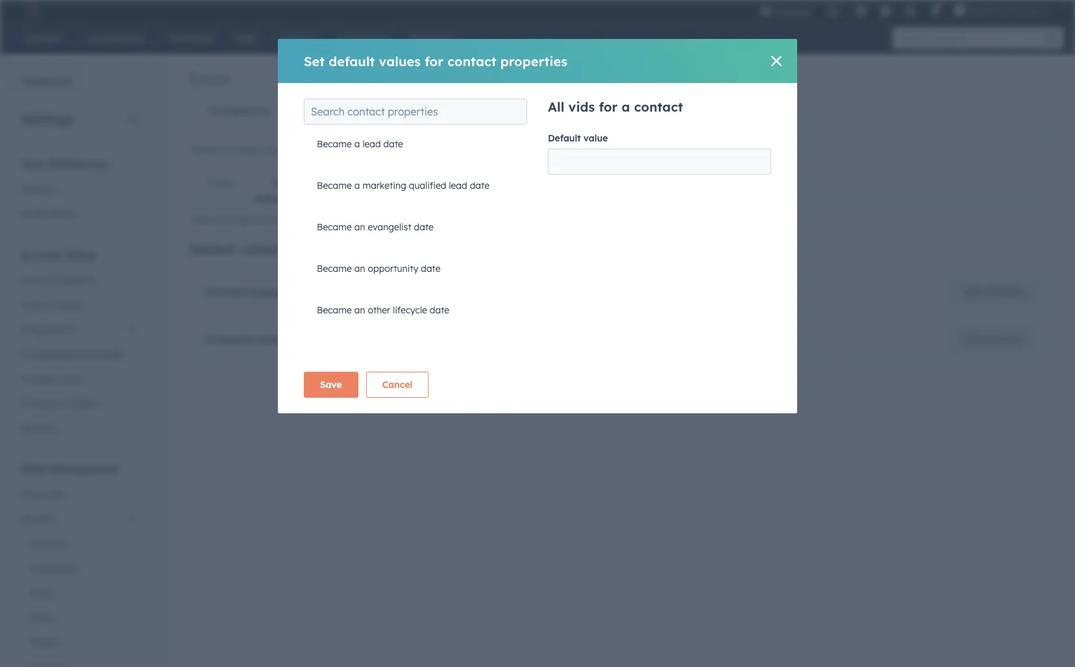 Task type: describe. For each thing, give the bounding box(es) containing it.
marketplaces button
[[848, 0, 875, 21]]

contacts
[[29, 538, 67, 549]]

double opt-in
[[307, 105, 365, 117]]

want
[[281, 144, 302, 156]]

dashboard
[[21, 75, 72, 87]]

properties
[[501, 53, 568, 69]]

privacy & consent
[[21, 398, 99, 409]]

tickets link
[[13, 630, 145, 655]]

apoptosis
[[968, 5, 1008, 16]]

close image
[[772, 56, 782, 66]]

code
[[60, 373, 82, 384]]

configuration
[[208, 105, 270, 117]]

all
[[328, 214, 338, 226]]

became an opportunity date
[[317, 263, 441, 274]]

account setup
[[21, 248, 96, 261]]

edit defaults button for company property defaults
[[949, 327, 1038, 353]]

an for other
[[354, 305, 365, 316]]

the
[[223, 144, 237, 156]]

cancel button
[[366, 372, 429, 398]]

upgrade
[[775, 6, 811, 17]]

0 vertical spatial and
[[411, 144, 427, 156]]

contact property defaults
[[205, 286, 340, 299]]

notifications button
[[924, 0, 946, 21]]

company
[[205, 333, 255, 346]]

subscription
[[497, 105, 551, 117]]

& for privacy
[[55, 398, 61, 409]]

search image
[[1046, 32, 1057, 44]]

search button
[[1039, 27, 1064, 49]]

general
[[21, 183, 54, 195]]

account defaults link
[[13, 268, 145, 293]]

notifications image
[[929, 6, 941, 18]]

navigation for choose the data you want to display in your emails and customize how it should look.
[[189, 168, 1055, 200]]

hubspot link
[[16, 3, 49, 18]]

integrations
[[21, 324, 74, 335]]

data management
[[21, 463, 118, 476]]

tara schultz image
[[954, 5, 966, 16]]

date down personalization
[[421, 263, 441, 274]]

leads link
[[13, 581, 145, 606]]

1 vertical spatial and
[[419, 178, 436, 189]]

general link
[[13, 177, 145, 202]]

calling icon button
[[822, 1, 844, 20]]

help image
[[880, 6, 892, 18]]

default value
[[548, 132, 608, 144]]

subscriptions
[[402, 105, 460, 117]]

0 horizontal spatial values
[[241, 241, 282, 257]]

teams
[[56, 299, 84, 310]]

became for became an opportunity date
[[317, 263, 352, 274]]

preferences
[[48, 157, 109, 170]]

default for default values for email personalization
[[189, 241, 237, 257]]

became for became an other lifecycle date
[[317, 305, 352, 316]]

tracking code
[[21, 373, 82, 384]]

footer
[[207, 178, 235, 189]]

a for became a lead date
[[354, 138, 360, 150]]

double
[[307, 105, 337, 117]]

users & teams
[[21, 299, 84, 310]]

your
[[359, 144, 378, 156]]

became for became a marketing qualified lead date
[[317, 180, 352, 191]]

default values for email personalization
[[189, 241, 450, 257]]

marketplace downloads
[[21, 348, 124, 360]]

edit for company property defaults
[[965, 334, 983, 345]]

setup
[[66, 248, 96, 261]]

account setup element
[[13, 248, 145, 441]]

for for default values for email personalization
[[286, 241, 305, 257]]

apoptosis studios
[[968, 5, 1040, 16]]

an for evangelist
[[354, 221, 365, 233]]

set
[[304, 53, 325, 69]]

all
[[548, 99, 565, 115]]

applied
[[282, 214, 314, 226]]

studios
[[1011, 5, 1040, 16]]

users & teams link
[[13, 293, 145, 317]]

marketplaces image
[[855, 6, 867, 18]]

account for account defaults
[[21, 274, 56, 286]]

account for account setup
[[21, 248, 63, 261]]

email
[[189, 69, 230, 88]]

Search HubSpot search field
[[893, 27, 1052, 49]]

became for became an evangelist date
[[317, 221, 352, 233]]

defaults
[[58, 274, 94, 286]]

look.
[[535, 144, 555, 156]]

cancel
[[382, 379, 413, 391]]

should
[[504, 144, 532, 156]]

users
[[21, 299, 45, 310]]

these settings will be applied to all email types.
[[189, 214, 392, 226]]

leads
[[29, 587, 54, 599]]

your preferences
[[21, 157, 109, 170]]

date right your
[[384, 138, 403, 150]]

objects button
[[13, 507, 145, 532]]

qualified
[[409, 180, 447, 191]]

apoptosis studios button
[[946, 0, 1060, 21]]

deals link
[[13, 606, 145, 630]]

double opt-in link
[[288, 95, 384, 127]]

dashboard link
[[0, 69, 80, 94]]

choose
[[189, 144, 221, 156]]

personalization
[[272, 178, 341, 189]]

will
[[253, 214, 266, 226]]

menu containing apoptosis studios
[[753, 0, 1060, 26]]

in inside double opt-in link
[[358, 105, 365, 117]]



Task type: vqa. For each thing, say whether or not it's contained in the screenshot.
Footer
yes



Task type: locate. For each thing, give the bounding box(es) containing it.
opt-
[[340, 105, 358, 117]]

3 became from the top
[[317, 221, 352, 233]]

email right the all
[[340, 214, 364, 226]]

a right display
[[354, 138, 360, 150]]

1 horizontal spatial in
[[358, 105, 365, 117]]

0 horizontal spatial lead
[[363, 138, 381, 150]]

0 vertical spatial email
[[340, 214, 364, 226]]

1 edit from the top
[[965, 286, 983, 298]]

help button
[[875, 0, 897, 21]]

integrations button
[[13, 317, 145, 342]]

1 account from the top
[[21, 248, 63, 261]]

became down default values for email personalization
[[317, 263, 352, 274]]

0 vertical spatial property
[[249, 286, 295, 299]]

date right lifecycle
[[430, 305, 450, 316]]

1 navigation from the top
[[189, 95, 670, 127]]

contact up default value text box
[[634, 99, 683, 115]]

a for became a marketing qualified lead date
[[354, 180, 360, 191]]

1 vertical spatial edit defaults
[[965, 334, 1022, 345]]

0 horizontal spatial &
[[47, 299, 54, 310]]

became an evangelist date
[[317, 221, 434, 233]]

in up became a lead date
[[358, 105, 365, 117]]

how
[[476, 144, 493, 156]]

2 vertical spatial for
[[286, 241, 305, 257]]

0 horizontal spatial contact
[[448, 53, 497, 69]]

became an other lifecycle date
[[317, 305, 450, 316]]

0 vertical spatial values
[[379, 53, 421, 69]]

all vids for a contact
[[548, 99, 683, 115]]

navigation up customize
[[189, 95, 670, 127]]

default down these
[[189, 241, 237, 257]]

account up users at the left
[[21, 274, 56, 286]]

dialog containing set default values for contact properties
[[278, 39, 798, 414]]

1 horizontal spatial &
[[55, 398, 61, 409]]

became left "other"
[[317, 305, 352, 316]]

tracking link
[[596, 95, 669, 127]]

and left times
[[419, 178, 436, 189]]

1 vertical spatial email
[[309, 241, 345, 257]]

property for company
[[258, 333, 304, 346]]

became down double opt-in link
[[317, 138, 352, 150]]

navigation containing configuration
[[189, 95, 670, 127]]

& right privacy
[[55, 398, 61, 409]]

default
[[548, 132, 581, 144], [189, 241, 237, 257]]

data
[[240, 144, 260, 156]]

properties
[[21, 489, 65, 500]]

0 horizontal spatial to
[[304, 144, 313, 156]]

became for became a lead date
[[317, 138, 352, 150]]

1 vertical spatial edit defaults button
[[949, 327, 1038, 353]]

these
[[189, 214, 214, 226]]

menu
[[753, 0, 1060, 26]]

0 vertical spatial a
[[622, 99, 630, 115]]

2 edit defaults button from the top
[[949, 327, 1038, 353]]

0 vertical spatial tracking
[[615, 105, 651, 117]]

1 vertical spatial for
[[599, 99, 618, 115]]

rss
[[377, 178, 394, 189]]

companies link
[[13, 556, 145, 581]]

& for users
[[47, 299, 54, 310]]

1 edit defaults button from the top
[[949, 279, 1038, 305]]

0 horizontal spatial tracking
[[21, 373, 57, 384]]

0 vertical spatial an
[[354, 221, 365, 233]]

notifications link
[[13, 202, 145, 226]]

times
[[438, 178, 462, 189]]

1 vertical spatial property
[[258, 333, 304, 346]]

became up default values for email personalization
[[317, 221, 352, 233]]

a left the marketing
[[354, 180, 360, 191]]

deals
[[29, 612, 52, 623]]

an left "other"
[[354, 305, 365, 316]]

personalization
[[349, 241, 450, 257]]

default
[[329, 53, 375, 69]]

email
[[340, 214, 364, 226], [309, 241, 345, 257]]

1 horizontal spatial default
[[548, 132, 581, 144]]

date up personalization
[[414, 221, 434, 233]]

types.
[[366, 214, 392, 226]]

privacy
[[21, 398, 52, 409]]

data management element
[[13, 462, 145, 668]]

contact
[[448, 53, 497, 69], [634, 99, 683, 115]]

0 vertical spatial lead
[[363, 138, 381, 150]]

1 vertical spatial contact
[[634, 99, 683, 115]]

date right rss
[[397, 178, 417, 189]]

values inside dialog
[[379, 53, 421, 69]]

property down contact property defaults
[[258, 333, 304, 346]]

2 horizontal spatial for
[[599, 99, 618, 115]]

for right vids
[[599, 99, 618, 115]]

property right contact
[[249, 286, 295, 299]]

edit defaults for contact property defaults
[[965, 286, 1022, 298]]

date
[[384, 138, 403, 150], [397, 178, 417, 189], [470, 180, 490, 191], [414, 221, 434, 233], [421, 263, 441, 274], [430, 305, 450, 316]]

0 vertical spatial edit defaults
[[965, 286, 1022, 298]]

footer link
[[189, 168, 253, 199]]

display
[[316, 144, 346, 156]]

vids
[[569, 99, 595, 115]]

5 became from the top
[[317, 305, 352, 316]]

subscription types link
[[478, 95, 596, 127]]

in left your
[[349, 144, 356, 156]]

marketing
[[363, 180, 406, 191]]

default inside dialog
[[548, 132, 581, 144]]

a right vids
[[622, 99, 630, 115]]

4 became from the top
[[317, 263, 352, 274]]

became a marketing qualified lead date
[[317, 180, 490, 191]]

0 vertical spatial &
[[47, 299, 54, 310]]

1 vertical spatial values
[[241, 241, 282, 257]]

objects
[[21, 513, 53, 525]]

for up the subscriptions
[[425, 53, 444, 69]]

be
[[269, 214, 279, 226]]

to
[[304, 144, 313, 156], [317, 214, 325, 226]]

properties link
[[13, 482, 145, 507]]

0 vertical spatial edit defaults button
[[949, 279, 1038, 305]]

to left the all
[[317, 214, 325, 226]]

edit defaults button for contact property defaults
[[949, 279, 1038, 305]]

2 vertical spatial a
[[354, 180, 360, 191]]

2 an from the top
[[354, 263, 365, 274]]

it
[[496, 144, 502, 156]]

email down the all
[[309, 241, 345, 257]]

privacy & consent link
[[13, 391, 145, 416]]

an left opportunity
[[354, 263, 365, 274]]

2 vertical spatial an
[[354, 305, 365, 316]]

2 navigation from the top
[[189, 168, 1055, 200]]

values down will
[[241, 241, 282, 257]]

emails
[[381, 144, 408, 156]]

property
[[249, 286, 295, 299], [258, 333, 304, 346]]

company property defaults
[[205, 333, 349, 346]]

navigation containing footer
[[189, 168, 1055, 200]]

tracking code link
[[13, 367, 145, 391]]

1 vertical spatial lead
[[449, 180, 467, 191]]

consent
[[64, 398, 99, 409]]

tracking inside tracking code link
[[21, 373, 57, 384]]

marketplace
[[21, 348, 74, 360]]

types
[[553, 105, 578, 117]]

0 vertical spatial default
[[548, 132, 581, 144]]

save button
[[304, 372, 358, 398]]

choose the data you want to display in your emails and customize how it should look.
[[189, 144, 555, 156]]

marketplace downloads link
[[13, 342, 145, 367]]

0 vertical spatial navigation
[[189, 95, 670, 127]]

to for applied
[[317, 214, 325, 226]]

values right "default"
[[379, 53, 421, 69]]

an
[[354, 221, 365, 233], [354, 263, 365, 274], [354, 305, 365, 316]]

0 vertical spatial for
[[425, 53, 444, 69]]

settings
[[21, 111, 74, 127]]

tracking right vids
[[615, 105, 651, 117]]

navigation down value
[[189, 168, 1055, 200]]

1 edit defaults from the top
[[965, 286, 1022, 298]]

default for default value
[[548, 132, 581, 144]]

1 horizontal spatial for
[[425, 53, 444, 69]]

0 horizontal spatial in
[[349, 144, 356, 156]]

contact left properties
[[448, 53, 497, 69]]

lifecycle
[[393, 305, 427, 316]]

and
[[411, 144, 427, 156], [419, 178, 436, 189]]

for
[[425, 53, 444, 69], [599, 99, 618, 115], [286, 241, 305, 257]]

defaults
[[298, 286, 340, 299], [986, 286, 1022, 298], [307, 333, 349, 346], [986, 334, 1022, 345]]

dialog
[[278, 39, 798, 414]]

contact for a
[[634, 99, 683, 115]]

customize
[[430, 144, 473, 156]]

settings image
[[905, 6, 916, 18]]

default up look.
[[548, 132, 581, 144]]

2 account from the top
[[21, 274, 56, 286]]

1 horizontal spatial tracking
[[615, 105, 651, 117]]

1 vertical spatial edit
[[965, 334, 983, 345]]

contact for for
[[448, 53, 497, 69]]

became up the all
[[317, 180, 352, 191]]

tracking inside tracking link
[[615, 105, 651, 117]]

2 became from the top
[[317, 180, 352, 191]]

& right users at the left
[[47, 299, 54, 310]]

calling icon image
[[828, 6, 839, 18]]

to right want
[[304, 144, 313, 156]]

became a lead date
[[317, 138, 403, 150]]

0 horizontal spatial default
[[189, 241, 237, 257]]

contacts link
[[13, 532, 145, 556]]

1 vertical spatial account
[[21, 274, 56, 286]]

upgrade image
[[761, 6, 772, 18]]

navigation for email
[[189, 95, 670, 127]]

your
[[21, 157, 45, 170]]

Search contact properties search field
[[304, 99, 527, 125]]

in
[[358, 105, 365, 117], [349, 144, 356, 156]]

0 horizontal spatial for
[[286, 241, 305, 257]]

for down applied
[[286, 241, 305, 257]]

subscriptions link
[[384, 95, 478, 127]]

0 vertical spatial to
[[304, 144, 313, 156]]

your preferences element
[[13, 157, 145, 226]]

property for contact
[[249, 286, 295, 299]]

0 vertical spatial edit
[[965, 286, 983, 298]]

1 vertical spatial tracking
[[21, 373, 57, 384]]

1 vertical spatial navigation
[[189, 168, 1055, 200]]

1 vertical spatial an
[[354, 263, 365, 274]]

1 vertical spatial to
[[317, 214, 325, 226]]

1 horizontal spatial to
[[317, 214, 325, 226]]

1 vertical spatial a
[[354, 138, 360, 150]]

account defaults
[[21, 274, 94, 286]]

account up account defaults
[[21, 248, 63, 261]]

set default values for contact properties
[[304, 53, 568, 69]]

1 horizontal spatial values
[[379, 53, 421, 69]]

3 an from the top
[[354, 305, 365, 316]]

edit defaults for company property defaults
[[965, 334, 1022, 345]]

data
[[21, 463, 46, 476]]

an left types. on the top
[[354, 221, 365, 233]]

subscription types
[[497, 105, 578, 117]]

1 became from the top
[[317, 138, 352, 150]]

tracking for tracking
[[615, 105, 651, 117]]

0 vertical spatial contact
[[448, 53, 497, 69]]

0 vertical spatial in
[[358, 105, 365, 117]]

notifications
[[21, 208, 76, 220]]

navigation
[[189, 95, 670, 127], [189, 168, 1055, 200]]

became
[[317, 138, 352, 150], [317, 180, 352, 191], [317, 221, 352, 233], [317, 263, 352, 274], [317, 305, 352, 316]]

tracking up privacy
[[21, 373, 57, 384]]

an for opportunity
[[354, 263, 365, 274]]

Default value text field
[[548, 149, 772, 175]]

for for all vids for a contact
[[599, 99, 618, 115]]

1 horizontal spatial lead
[[449, 180, 467, 191]]

0 vertical spatial account
[[21, 248, 63, 261]]

2 edit from the top
[[965, 334, 983, 345]]

1 vertical spatial in
[[349, 144, 356, 156]]

tracking for tracking code
[[21, 373, 57, 384]]

1 vertical spatial &
[[55, 398, 61, 409]]

value
[[584, 132, 608, 144]]

1 vertical spatial default
[[189, 241, 237, 257]]

to for want
[[304, 144, 313, 156]]

1 an from the top
[[354, 221, 365, 233]]

2 edit defaults from the top
[[965, 334, 1022, 345]]

tracking
[[615, 105, 651, 117], [21, 373, 57, 384]]

edit for contact property defaults
[[965, 286, 983, 298]]

contact
[[205, 286, 246, 299]]

1 horizontal spatial contact
[[634, 99, 683, 115]]

date right times
[[470, 180, 490, 191]]

hubspot image
[[23, 3, 39, 18]]

rss date and times
[[377, 178, 462, 189]]

and right emails
[[411, 144, 427, 156]]



